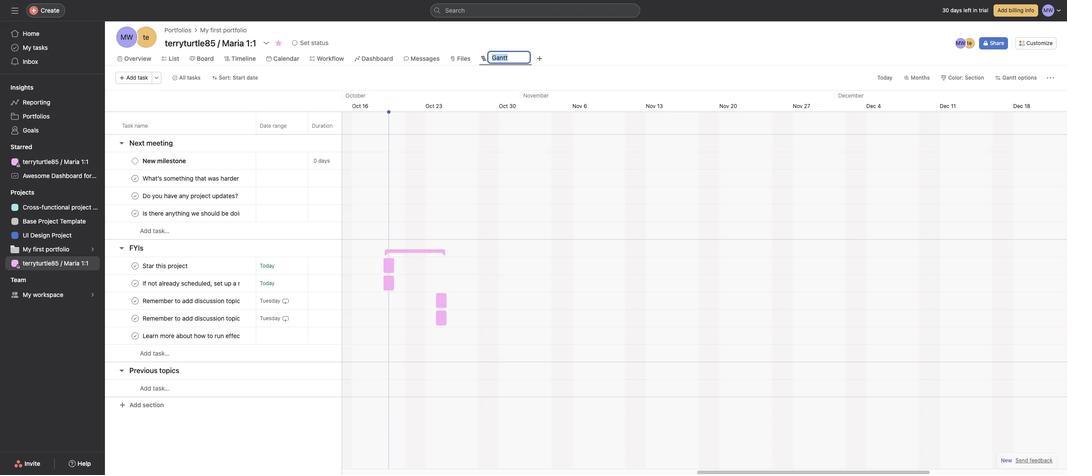 Task type: describe. For each thing, give the bounding box(es) containing it.
my tasks link
[[5, 41, 100, 55]]

what's something that was harder than expected? cell
[[105, 169, 256, 187]]

Do you have any project updates? text field
[[141, 191, 240, 200]]

dashboard inside dashboard link
[[362, 55, 393, 62]]

set status
[[300, 39, 329, 46]]

section
[[965, 74, 984, 81]]

1 vertical spatial 30
[[510, 103, 516, 109]]

status
[[311, 39, 329, 46]]

nov 20
[[720, 103, 737, 109]]

cross-functional project plan
[[23, 203, 105, 211]]

27
[[804, 103, 810, 109]]

share
[[990, 40, 1005, 46]]

completed image for fyis
[[130, 313, 140, 323]]

october
[[346, 92, 366, 99]]

board link
[[190, 54, 214, 63]]

1 horizontal spatial portfolio
[[223, 26, 247, 34]]

1 horizontal spatial my first portfolio
[[200, 26, 247, 34]]

16
[[363, 103, 368, 109]]

create
[[41, 7, 59, 14]]

my inside teams element
[[23, 291, 31, 298]]

23
[[436, 103, 443, 109]]

info
[[1025, 7, 1035, 14]]

nov inside november nov 6
[[573, 103, 582, 109]]

1 horizontal spatial portfolios link
[[164, 25, 191, 35]]

insights
[[10, 84, 33, 91]]

previous
[[129, 367, 158, 374]]

left
[[964, 7, 972, 14]]

task
[[122, 122, 133, 129]]

is there anything we should be doing differently? cell
[[105, 204, 256, 222]]

awesome
[[23, 172, 50, 179]]

nov 13
[[646, 103, 663, 109]]

add up previous
[[140, 350, 151, 357]]

oct 30
[[499, 103, 516, 109]]

plan
[[93, 203, 105, 211]]

completed image for star this project text field
[[130, 261, 140, 271]]

today button
[[874, 72, 897, 84]]

collapse task list for this section image for next meeting
[[118, 140, 125, 147]]

base project template
[[23, 217, 86, 225]]

gantt options button
[[992, 72, 1041, 84]]

timeline
[[231, 55, 256, 62]]

messages link
[[404, 54, 440, 63]]

dec 11
[[940, 103, 956, 109]]

my inside global element
[[23, 44, 31, 51]]

portfolio inside projects element
[[46, 245, 69, 253]]

terryturtle85 for terryturtle85 / maria 1:1 link within starred element
[[23, 158, 59, 165]]

completed checkbox for the what's something that was harder than expected? text box
[[130, 173, 140, 184]]

in
[[973, 7, 978, 14]]

projects button
[[0, 188, 34, 197]]

my workspace link
[[5, 288, 100, 302]]

customize button
[[1016, 37, 1057, 49]]

gantt
[[1003, 74, 1017, 81]]

2 vertical spatial project
[[52, 231, 72, 239]]

team button
[[0, 276, 26, 284]]

range
[[273, 122, 287, 129]]

design
[[30, 231, 50, 239]]

1:1 inside projects element
[[81, 259, 89, 267]]

color: section
[[948, 74, 984, 81]]

days
[[951, 7, 962, 14]]

my inside projects element
[[23, 245, 31, 253]]

all tasks button
[[168, 72, 205, 84]]

nov 27
[[793, 103, 810, 109]]

completed image for 'do you have any project updates?' text box
[[130, 191, 140, 201]]

oct for oct 16
[[352, 103, 361, 109]]

Remember to add discussion topics for the next meeting text field
[[141, 314, 240, 323]]

send
[[1016, 457, 1029, 464]]

insights button
[[0, 83, 33, 92]]

dec inside 'december dec 4'
[[867, 103, 876, 109]]

repeats image
[[282, 297, 289, 304]]

dashboard inside awesome dashboard for new project link
[[51, 172, 82, 179]]

dec for dec 11
[[940, 103, 950, 109]]

months
[[911, 74, 930, 81]]

color: section button
[[938, 72, 988, 84]]

reporting link
[[5, 95, 100, 109]]

help button
[[63, 456, 97, 472]]

list
[[169, 55, 179, 62]]

base
[[23, 217, 37, 225]]

inbox
[[23, 58, 38, 65]]

remember to add discussion topics for the next meeting cell for repeats image at the left bottom of the page
[[105, 309, 256, 327]]

color:
[[948, 74, 964, 81]]

completed checkbox for if not already scheduled, set up a recurring 1:1 meeting in your calendar text field
[[130, 278, 140, 288]]

add billing info
[[998, 7, 1035, 14]]

more actions image
[[1047, 74, 1054, 81]]

add section button
[[115, 397, 167, 413]]

my first portfolio link inside projects element
[[5, 242, 100, 256]]

0 vertical spatial my first portfolio link
[[200, 25, 247, 35]]

december
[[839, 92, 864, 99]]

completed checkbox inside is there anything we should be doing differently? cell
[[130, 208, 140, 219]]

goals
[[23, 126, 39, 134]]

cross-functional project plan link
[[5, 200, 105, 214]]

starred
[[10, 143, 32, 150]]

next
[[129, 139, 145, 147]]

gantt options
[[1003, 74, 1037, 81]]

add task… for third add task… button
[[140, 385, 170, 392]]

home
[[23, 30, 39, 37]]

share button
[[979, 37, 1008, 49]]

ui design project link
[[5, 228, 100, 242]]

add task… for second add task… button from the top
[[140, 350, 170, 357]]

completed image for the what's something that was harder than expected? text box
[[130, 173, 140, 184]]

new send feedback
[[1001, 457, 1053, 464]]

nov for nov 27
[[793, 103, 803, 109]]

Remember to add discussion topics for the next meeting text field
[[141, 296, 240, 305]]

completed checkbox for remember to add discussion topics for the next meeting text box
[[130, 313, 140, 323]]

insights element
[[0, 80, 105, 139]]

13
[[657, 103, 663, 109]]

1 horizontal spatial mw
[[956, 40, 966, 46]]

0 horizontal spatial te
[[143, 33, 149, 41]]

3 add task… row from the top
[[105, 379, 342, 397]]

december dec 4
[[839, 92, 881, 109]]

terryturtle85 / maria 1:1 inside starred element
[[23, 158, 89, 165]]

fyis button
[[129, 240, 144, 256]]

inbox link
[[5, 55, 100, 69]]

task… for first add task… button
[[153, 227, 170, 234]]

terryturtle85 / maria 1:1 link inside starred element
[[5, 155, 100, 169]]

2 add task… button from the top
[[129, 349, 170, 358]]

completed image for next meeting
[[130, 208, 140, 219]]

workflow link
[[310, 54, 344, 63]]

/ for terryturtle85 / maria 1:1 link within projects element
[[60, 259, 62, 267]]

overview link
[[117, 54, 151, 63]]

see details, my workspace image
[[90, 292, 95, 297]]

today for star this project cell
[[260, 262, 275, 269]]

completed checkbox for learn more about how to run effective 1:1s text box
[[130, 330, 140, 341]]

collapse task list for this section image for previous topics
[[118, 367, 125, 374]]

section
[[143, 401, 164, 409]]

search list box
[[430, 3, 640, 17]]



Task type: vqa. For each thing, say whether or not it's contained in the screenshot.
bottommost 1:1
yes



Task type: locate. For each thing, give the bounding box(es) containing it.
terryturtle85 up awesome
[[23, 158, 59, 165]]

completed checkbox inside do you have any project updates? cell
[[130, 191, 140, 201]]

add up the fyis
[[140, 227, 151, 234]]

previous topics
[[129, 367, 179, 374]]

november
[[524, 92, 549, 99]]

1 vertical spatial task…
[[153, 350, 170, 357]]

task name
[[122, 122, 148, 129]]

2 vertical spatial add task… row
[[105, 379, 342, 397]]

0 horizontal spatial new
[[93, 172, 106, 179]]

sort:
[[219, 74, 231, 81]]

set
[[300, 39, 310, 46]]

trial
[[979, 7, 989, 14]]

3 add task… from the top
[[140, 385, 170, 392]]

1 horizontal spatial first
[[210, 26, 221, 34]]

completed image inside the remember to add discussion topics for the next meeting cell
[[130, 313, 140, 323]]

1 vertical spatial first
[[33, 245, 44, 253]]

2 vertical spatial add task…
[[140, 385, 170, 392]]

add task… row
[[105, 222, 342, 240], [105, 344, 342, 362], [105, 379, 342, 397]]

ui design project
[[23, 231, 72, 239]]

0 horizontal spatial my first portfolio link
[[5, 242, 100, 256]]

0 horizontal spatial dashboard
[[51, 172, 82, 179]]

2 vertical spatial today
[[260, 280, 275, 287]]

calendar
[[273, 55, 299, 62]]

5 completed checkbox from the top
[[130, 330, 140, 341]]

30 left days
[[943, 7, 949, 14]]

1 horizontal spatial 30
[[943, 7, 949, 14]]

/ for terryturtle85 / maria 1:1 link within starred element
[[60, 158, 62, 165]]

1:1 up for
[[81, 158, 89, 165]]

2 remember to add discussion topics for the next meeting cell from the top
[[105, 309, 256, 327]]

collapse task list for this section image left previous
[[118, 367, 125, 374]]

3 task… from the top
[[153, 385, 170, 392]]

portfolio up timeline link
[[223, 26, 247, 34]]

1 vertical spatial portfolios
[[23, 112, 50, 120]]

None text field
[[163, 35, 259, 51], [488, 52, 530, 63], [308, 153, 377, 169], [308, 188, 377, 204], [308, 205, 377, 221], [308, 275, 377, 291], [308, 293, 377, 309], [308, 310, 377, 326], [163, 35, 259, 51], [488, 52, 530, 63], [308, 153, 377, 169], [308, 188, 377, 204], [308, 205, 377, 221], [308, 275, 377, 291], [308, 293, 377, 309], [308, 310, 377, 326]]

1 horizontal spatial oct
[[426, 103, 435, 109]]

2 maria from the top
[[64, 259, 80, 267]]

dec left 4
[[867, 103, 876, 109]]

30 left november nov 6
[[510, 103, 516, 109]]

portfolio
[[223, 26, 247, 34], [46, 245, 69, 253]]

completed checkbox inside what's something that was harder than expected? cell
[[130, 173, 140, 184]]

0 vertical spatial collapse task list for this section image
[[118, 140, 125, 147]]

collapse task list for this section image for fyis
[[118, 245, 125, 252]]

remember to add discussion topics for the next meeting cell up remember to add discussion topics for the next meeting text box
[[105, 292, 256, 310]]

3 nov from the left
[[720, 103, 729, 109]]

0 horizontal spatial oct
[[352, 103, 361, 109]]

0 horizontal spatial tasks
[[33, 44, 48, 51]]

3 completed image from the top
[[130, 330, 140, 341]]

0 vertical spatial portfolios link
[[164, 25, 191, 35]]

1 tuesday from the top
[[260, 297, 280, 304]]

18
[[1025, 103, 1031, 109]]

feedback
[[1030, 457, 1053, 464]]

30
[[943, 7, 949, 14], [510, 103, 516, 109]]

tasks inside dropdown button
[[187, 74, 201, 81]]

oct for oct 30
[[499, 103, 508, 109]]

learn more about how to run effective 1:1s cell
[[105, 327, 256, 345]]

maria inside projects element
[[64, 259, 80, 267]]

completed image inside what's something that was harder than expected? cell
[[130, 173, 140, 184]]

0 vertical spatial today
[[878, 74, 893, 81]]

1 nov from the left
[[573, 103, 582, 109]]

project down base project template
[[52, 231, 72, 239]]

0 vertical spatial first
[[210, 26, 221, 34]]

add left task
[[126, 74, 136, 81]]

completed image inside the remember to add discussion topics for the next meeting cell
[[130, 295, 140, 306]]

my up the inbox
[[23, 44, 31, 51]]

What's something that was harder than expected? text field
[[141, 174, 240, 183]]

2 vertical spatial task…
[[153, 385, 170, 392]]

project up ui design project
[[38, 217, 58, 225]]

0 horizontal spatial first
[[33, 245, 44, 253]]

1 dec from the left
[[867, 103, 876, 109]]

0 horizontal spatial my first portfolio
[[23, 245, 69, 253]]

add tab image
[[536, 55, 543, 62]]

maria up teams element on the bottom of page
[[64, 259, 80, 267]]

1 completed image from the top
[[130, 208, 140, 219]]

hide sidebar image
[[11, 7, 18, 14]]

terryturtle85 / maria 1:1 link up teams element on the bottom of page
[[5, 256, 100, 270]]

overview
[[124, 55, 151, 62]]

2 completed image from the top
[[130, 313, 140, 323]]

completed checkbox up fyis button
[[130, 208, 140, 219]]

1 vertical spatial tasks
[[187, 74, 201, 81]]

1:1 inside starred element
[[81, 158, 89, 165]]

add task… up the fyis
[[140, 227, 170, 234]]

starred button
[[0, 143, 32, 151]]

star this project cell
[[105, 257, 256, 275]]

dec 18
[[1014, 103, 1031, 109]]

completed checkbox inside the remember to add discussion topics for the next meeting cell
[[130, 313, 140, 323]]

first inside projects element
[[33, 245, 44, 253]]

calendar link
[[266, 54, 299, 63]]

2 add task… from the top
[[140, 350, 170, 357]]

0 vertical spatial new
[[93, 172, 106, 179]]

mw up overview link
[[121, 33, 133, 41]]

add task… button up the add section on the bottom left of page
[[129, 384, 170, 393]]

oct for oct 23
[[426, 103, 435, 109]]

nov left 20
[[720, 103, 729, 109]]

my down ui at the left of page
[[23, 245, 31, 253]]

1 horizontal spatial dashboard
[[362, 55, 393, 62]]

2 add task… row from the top
[[105, 344, 342, 362]]

completed checkbox down completed milestone checkbox
[[130, 191, 140, 201]]

home link
[[5, 27, 100, 41]]

1 vertical spatial portfolio
[[46, 245, 69, 253]]

completed checkbox inside 'if not already scheduled, set up a recurring 1:1 meeting in your calendar' cell
[[130, 278, 140, 288]]

2 collapse task list for this section image from the top
[[118, 245, 125, 252]]

dashboard left for
[[51, 172, 82, 179]]

add task… button up the fyis
[[129, 226, 170, 236]]

0 vertical spatial project
[[108, 172, 128, 179]]

terryturtle85 / maria 1:1 link up awesome
[[5, 155, 100, 169]]

tasks for all tasks
[[187, 74, 201, 81]]

te left share button
[[967, 40, 972, 46]]

2 / from the top
[[60, 259, 62, 267]]

add task… button up the previous topics
[[129, 349, 170, 358]]

create button
[[26, 3, 65, 17]]

my up board
[[200, 26, 209, 34]]

ui
[[23, 231, 29, 239]]

first
[[210, 26, 221, 34], [33, 245, 44, 253]]

add task… up the previous topics
[[140, 350, 170, 357]]

my first portfolio up timeline link
[[200, 26, 247, 34]]

portfolios link inside "insights" element
[[5, 109, 100, 123]]

0 vertical spatial task…
[[153, 227, 170, 234]]

help
[[78, 460, 91, 467]]

teams element
[[0, 272, 105, 304]]

completed image inside 'if not already scheduled, set up a recurring 1:1 meeting in your calendar' cell
[[130, 278, 140, 288]]

1 vertical spatial /
[[60, 259, 62, 267]]

1 horizontal spatial new
[[1001, 457, 1012, 464]]

Learn more about how to run effective 1:1s text field
[[141, 331, 240, 340]]

1 vertical spatial collapse task list for this section image
[[118, 245, 125, 252]]

1:1 up teams element on the bottom of page
[[81, 259, 89, 267]]

2 oct from the left
[[426, 103, 435, 109]]

task… for second add task… button from the top
[[153, 350, 170, 357]]

new left the send
[[1001, 457, 1012, 464]]

2 tuesday from the top
[[260, 315, 280, 322]]

completed checkbox inside star this project cell
[[130, 261, 140, 271]]

tuesday for repeats icon
[[260, 297, 280, 304]]

3 collapse task list for this section image from the top
[[118, 367, 125, 374]]

2 dec from the left
[[940, 103, 950, 109]]

Completed milestone checkbox
[[132, 157, 139, 164]]

Completed checkbox
[[130, 191, 140, 201], [130, 208, 140, 219], [130, 295, 140, 306]]

0 vertical spatial add task… row
[[105, 222, 342, 240]]

remove from starred image
[[275, 39, 282, 46]]

0 vertical spatial 1:1
[[81, 158, 89, 165]]

my first portfolio link down ui design project
[[5, 242, 100, 256]]

nov for nov 13
[[646, 103, 656, 109]]

date range
[[260, 122, 287, 129]]

topics
[[159, 367, 179, 374]]

completed checkbox inside learn more about how to run effective 1:1s "cell"
[[130, 330, 140, 341]]

0 vertical spatial terryturtle85
[[23, 158, 59, 165]]

0 vertical spatial maria
[[64, 158, 80, 165]]

my tasks
[[23, 44, 48, 51]]

6
[[584, 103, 587, 109]]

2 vertical spatial add task… button
[[129, 384, 170, 393]]

mw left share button
[[956, 40, 966, 46]]

Is there anything we should be doing differently? text field
[[141, 209, 240, 218]]

messages
[[411, 55, 440, 62]]

/ up awesome dashboard for new project link
[[60, 158, 62, 165]]

0 horizontal spatial portfolios
[[23, 112, 50, 120]]

completed checkbox for star this project text field
[[130, 261, 140, 271]]

completed image
[[130, 208, 140, 219], [130, 313, 140, 323], [130, 330, 140, 341]]

my first portfolio
[[200, 26, 247, 34], [23, 245, 69, 253]]

task… down is there anything we should be doing differently? cell
[[153, 227, 170, 234]]

0 vertical spatial dashboard
[[362, 55, 393, 62]]

terryturtle85 up teams element on the bottom of page
[[23, 259, 59, 267]]

task… for third add task… button
[[153, 385, 170, 392]]

goals link
[[5, 123, 100, 137]]

remember to add discussion topics for the next meeting cell up learn more about how to run effective 1:1s text box
[[105, 309, 256, 327]]

my workspace
[[23, 291, 63, 298]]

functional
[[42, 203, 70, 211]]

1 terryturtle85 / maria 1:1 from the top
[[23, 158, 89, 165]]

2 horizontal spatial dec
[[1014, 103, 1023, 109]]

all tasks
[[179, 74, 201, 81]]

invite button
[[8, 456, 46, 472]]

completed image for remember to add discussion topics for the next meeting text field
[[130, 295, 140, 306]]

0 vertical spatial add task…
[[140, 227, 170, 234]]

1 vertical spatial terryturtle85 / maria 1:1 link
[[5, 256, 100, 270]]

portfolios
[[164, 26, 191, 34], [23, 112, 50, 120]]

1 horizontal spatial portfolios
[[164, 26, 191, 34]]

add up the add section on the bottom left of page
[[140, 385, 151, 392]]

1 / from the top
[[60, 158, 62, 165]]

2 completed checkbox from the top
[[130, 261, 140, 271]]

terryturtle85 / maria 1:1 link
[[5, 155, 100, 169], [5, 256, 100, 270]]

oct 23
[[426, 103, 443, 109]]

terryturtle85 inside starred element
[[23, 158, 59, 165]]

tasks inside global element
[[33, 44, 48, 51]]

0 horizontal spatial portfolios link
[[5, 109, 100, 123]]

remember to add discussion topics for the next meeting cell for repeats icon
[[105, 292, 256, 310]]

1 maria from the top
[[64, 158, 80, 165]]

projects
[[10, 189, 34, 196]]

If not already scheduled, set up a recurring 1:1 meeting in your calendar text field
[[141, 279, 240, 288]]

1 vertical spatial today
[[260, 262, 275, 269]]

0 vertical spatial 30
[[943, 7, 949, 14]]

add left the billing
[[998, 7, 1008, 14]]

1 1:1 from the top
[[81, 158, 89, 165]]

0 vertical spatial tuesday
[[260, 297, 280, 304]]

portfolios up "list"
[[164, 26, 191, 34]]

terryturtle85 for terryturtle85 / maria 1:1 link within projects element
[[23, 259, 59, 267]]

portfolios inside 'link'
[[23, 112, 50, 120]]

dec for dec 18
[[1014, 103, 1023, 109]]

my first portfolio link
[[200, 25, 247, 35], [5, 242, 100, 256]]

completed image inside do you have any project updates? cell
[[130, 191, 140, 201]]

timeline link
[[224, 54, 256, 63]]

board
[[197, 55, 214, 62]]

2 vertical spatial completed image
[[130, 330, 140, 341]]

months button
[[900, 72, 934, 84]]

customize
[[1027, 40, 1053, 46]]

starred element
[[0, 139, 128, 185]]

0 vertical spatial completed checkbox
[[130, 191, 140, 201]]

4 nov from the left
[[793, 103, 803, 109]]

2 task… from the top
[[153, 350, 170, 357]]

show options image
[[263, 39, 270, 46]]

0 vertical spatial portfolio
[[223, 26, 247, 34]]

1 vertical spatial portfolios link
[[5, 109, 100, 123]]

global element
[[0, 21, 105, 74]]

1 oct from the left
[[352, 103, 361, 109]]

0 vertical spatial portfolios
[[164, 26, 191, 34]]

date
[[260, 122, 271, 129]]

reporting
[[23, 98, 50, 106]]

nov left the 13 at the top of the page
[[646, 103, 656, 109]]

add task
[[126, 74, 148, 81]]

tasks
[[33, 44, 48, 51], [187, 74, 201, 81]]

1 add task… row from the top
[[105, 222, 342, 240]]

0 horizontal spatial mw
[[121, 33, 133, 41]]

/ inside starred element
[[60, 158, 62, 165]]

1 vertical spatial 1:1
[[81, 259, 89, 267]]

0 vertical spatial terryturtle85 / maria 1:1 link
[[5, 155, 100, 169]]

2 completed image from the top
[[130, 191, 140, 201]]

1 horizontal spatial te
[[967, 40, 972, 46]]

terryturtle85 / maria 1:1 link inside projects element
[[5, 256, 100, 270]]

start
[[233, 74, 245, 81]]

3 completed checkbox from the top
[[130, 295, 140, 306]]

dec left 18
[[1014, 103, 1023, 109]]

new milestone cell
[[105, 152, 256, 170]]

today inside button
[[878, 74, 893, 81]]

20
[[731, 103, 737, 109]]

search
[[445, 7, 465, 14]]

tasks down home
[[33, 44, 48, 51]]

portfolio down ui design project link
[[46, 245, 69, 253]]

11
[[951, 103, 956, 109]]

previous topics button
[[129, 363, 179, 378]]

today for 'if not already scheduled, set up a recurring 1:1 meeting in your calendar' cell in the bottom left of the page
[[260, 280, 275, 287]]

1 completed checkbox from the top
[[130, 191, 140, 201]]

sort: start date button
[[208, 72, 262, 84]]

2 terryturtle85 / maria 1:1 link from the top
[[5, 256, 100, 270]]

cross-
[[23, 203, 42, 211]]

1 task… from the top
[[153, 227, 170, 234]]

terryturtle85 inside projects element
[[23, 259, 59, 267]]

1 vertical spatial new
[[1001, 457, 1012, 464]]

tasks right all
[[187, 74, 201, 81]]

nov for nov 20
[[720, 103, 729, 109]]

add task… for first add task… button
[[140, 227, 170, 234]]

0 horizontal spatial dec
[[867, 103, 876, 109]]

3 completed checkbox from the top
[[130, 278, 140, 288]]

collapse task list for this section image
[[118, 140, 125, 147], [118, 245, 125, 252], [118, 367, 125, 374]]

2 vertical spatial completed checkbox
[[130, 295, 140, 306]]

1 terryturtle85 / maria 1:1 link from the top
[[5, 155, 100, 169]]

search button
[[430, 3, 640, 17]]

0 vertical spatial add task… button
[[129, 226, 170, 236]]

dec left 11
[[940, 103, 950, 109]]

first up board
[[210, 26, 221, 34]]

1 vertical spatial maria
[[64, 259, 80, 267]]

completed checkbox for fyis
[[130, 295, 140, 306]]

new right for
[[93, 172, 106, 179]]

remember to add discussion topics for the next meeting cell
[[105, 292, 256, 310], [105, 309, 256, 327]]

dec
[[867, 103, 876, 109], [940, 103, 950, 109], [1014, 103, 1023, 109]]

maria inside starred element
[[64, 158, 80, 165]]

2 terryturtle85 from the top
[[23, 259, 59, 267]]

1 vertical spatial add task… button
[[129, 349, 170, 358]]

1 vertical spatial project
[[38, 217, 58, 225]]

team
[[10, 276, 26, 283]]

nov left 27
[[793, 103, 803, 109]]

1 add task… from the top
[[140, 227, 170, 234]]

add left section
[[129, 401, 141, 409]]

1 completed checkbox from the top
[[130, 173, 140, 184]]

2 vertical spatial collapse task list for this section image
[[118, 367, 125, 374]]

Star this project text field
[[141, 261, 190, 270]]

do you have any project updates? cell
[[105, 187, 256, 205]]

Completed checkbox
[[130, 173, 140, 184], [130, 261, 140, 271], [130, 278, 140, 288], [130, 313, 140, 323], [130, 330, 140, 341]]

3 add task… button from the top
[[129, 384, 170, 393]]

1 horizontal spatial tasks
[[187, 74, 201, 81]]

task… up section
[[153, 385, 170, 392]]

/
[[60, 158, 62, 165], [60, 259, 62, 267]]

nov left 6
[[573, 103, 582, 109]]

if not already scheduled, set up a recurring 1:1 meeting in your calendar cell
[[105, 274, 256, 292]]

0 vertical spatial my first portfolio
[[200, 26, 247, 34]]

my down team in the bottom of the page
[[23, 291, 31, 298]]

2 1:1 from the top
[[81, 259, 89, 267]]

2 nov from the left
[[646, 103, 656, 109]]

collapse task list for this section image left next
[[118, 140, 125, 147]]

repeats image
[[282, 315, 289, 322]]

add
[[998, 7, 1008, 14], [126, 74, 136, 81], [140, 227, 151, 234], [140, 350, 151, 357], [140, 385, 151, 392], [129, 401, 141, 409]]

task… up the previous topics
[[153, 350, 170, 357]]

portfolios down reporting
[[23, 112, 50, 120]]

1 collapse task list for this section image from the top
[[118, 140, 125, 147]]

dashboard up the october at the left of the page
[[362, 55, 393, 62]]

add task… up section
[[140, 385, 170, 392]]

1 vertical spatial completed image
[[130, 313, 140, 323]]

more actions image
[[154, 75, 159, 80]]

files
[[457, 55, 471, 62]]

name
[[135, 122, 148, 129]]

dashboard link
[[355, 54, 393, 63]]

1 vertical spatial my first portfolio
[[23, 245, 69, 253]]

task…
[[153, 227, 170, 234], [153, 350, 170, 357], [153, 385, 170, 392]]

3 dec from the left
[[1014, 103, 1023, 109]]

terryturtle85 / maria 1:1
[[23, 158, 89, 165], [23, 259, 89, 267]]

new inside starred element
[[93, 172, 106, 179]]

completed checkbox for next meeting
[[130, 191, 140, 201]]

1 horizontal spatial my first portfolio link
[[200, 25, 247, 35]]

project right for
[[108, 172, 128, 179]]

billing
[[1009, 7, 1024, 14]]

0 horizontal spatial portfolio
[[46, 245, 69, 253]]

1 terryturtle85 from the top
[[23, 158, 59, 165]]

1 vertical spatial terryturtle85
[[23, 259, 59, 267]]

1 vertical spatial add task…
[[140, 350, 170, 357]]

terryturtle85 / maria 1:1 up awesome dashboard for new project link
[[23, 158, 89, 165]]

maria up awesome dashboard for new project
[[64, 158, 80, 165]]

projects element
[[0, 185, 105, 272]]

completed checkbox inside the remember to add discussion topics for the next meeting cell
[[130, 295, 140, 306]]

0 vertical spatial /
[[60, 158, 62, 165]]

0 vertical spatial terryturtle85 / maria 1:1
[[23, 158, 89, 165]]

1 horizontal spatial dec
[[940, 103, 950, 109]]

portfolios link up "list"
[[164, 25, 191, 35]]

collapse task list for this section image left fyis button
[[118, 245, 125, 252]]

1 vertical spatial dashboard
[[51, 172, 82, 179]]

te up overview
[[143, 33, 149, 41]]

add task…
[[140, 227, 170, 234], [140, 350, 170, 357], [140, 385, 170, 392]]

completed image inside star this project cell
[[130, 261, 140, 271]]

completed image
[[130, 173, 140, 184], [130, 191, 140, 201], [130, 261, 140, 271], [130, 278, 140, 288], [130, 295, 140, 306]]

see details, my first portfolio image
[[90, 247, 95, 252]]

0 horizontal spatial 30
[[510, 103, 516, 109]]

my first portfolio down ui design project
[[23, 245, 69, 253]]

1 remember to add discussion topics for the next meeting cell from the top
[[105, 292, 256, 310]]

2 completed checkbox from the top
[[130, 208, 140, 219]]

1 vertical spatial tuesday
[[260, 315, 280, 322]]

2 terryturtle85 / maria 1:1 from the top
[[23, 259, 89, 267]]

2 horizontal spatial oct
[[499, 103, 508, 109]]

project
[[108, 172, 128, 179], [38, 217, 58, 225], [52, 231, 72, 239]]

tuesday left repeats image at the left bottom of the page
[[260, 315, 280, 322]]

1 vertical spatial completed checkbox
[[130, 208, 140, 219]]

tasks for my tasks
[[33, 44, 48, 51]]

completed image inside learn more about how to run effective 1:1s "cell"
[[130, 330, 140, 341]]

/ up teams element on the bottom of page
[[60, 259, 62, 267]]

0 vertical spatial tasks
[[33, 44, 48, 51]]

completed milestone image
[[132, 157, 139, 164]]

3 oct from the left
[[499, 103, 508, 109]]

terryturtle85 / maria 1:1 inside projects element
[[23, 259, 89, 267]]

portfolios link down reporting
[[5, 109, 100, 123]]

completed image inside is there anything we should be doing differently? cell
[[130, 208, 140, 219]]

my first portfolio inside projects element
[[23, 245, 69, 253]]

New milestone text field
[[141, 156, 189, 165]]

tuesday for repeats image at the left bottom of the page
[[260, 315, 280, 322]]

1 completed image from the top
[[130, 173, 140, 184]]

0 vertical spatial completed image
[[130, 208, 140, 219]]

4 completed image from the top
[[130, 278, 140, 288]]

4 completed checkbox from the top
[[130, 313, 140, 323]]

completed checkbox right see details, my workspace icon
[[130, 295, 140, 306]]

project
[[71, 203, 91, 211]]

3 completed image from the top
[[130, 261, 140, 271]]

1 add task… button from the top
[[129, 226, 170, 236]]

terryturtle85 / maria 1:1 up teams element on the bottom of page
[[23, 259, 89, 267]]

1 vertical spatial add task… row
[[105, 344, 342, 362]]

terryturtle85
[[23, 158, 59, 165], [23, 259, 59, 267]]

project inside starred element
[[108, 172, 128, 179]]

1 vertical spatial my first portfolio link
[[5, 242, 100, 256]]

None text field
[[308, 170, 377, 186], [308, 258, 377, 274], [308, 328, 377, 344], [308, 170, 377, 186], [308, 258, 377, 274], [308, 328, 377, 344]]

template
[[60, 217, 86, 225]]

tuesday left repeats icon
[[260, 297, 280, 304]]

my first portfolio link up timeline link
[[200, 25, 247, 35]]

base project template link
[[5, 214, 100, 228]]

1 vertical spatial terryturtle85 / maria 1:1
[[23, 259, 89, 267]]

next meeting button
[[129, 135, 173, 151]]

first down design at the left of page
[[33, 245, 44, 253]]

/ inside projects element
[[60, 259, 62, 267]]

5 completed image from the top
[[130, 295, 140, 306]]

sort: start date
[[219, 74, 258, 81]]

completed image for if not already scheduled, set up a recurring 1:1 meeting in your calendar text field
[[130, 278, 140, 288]]



